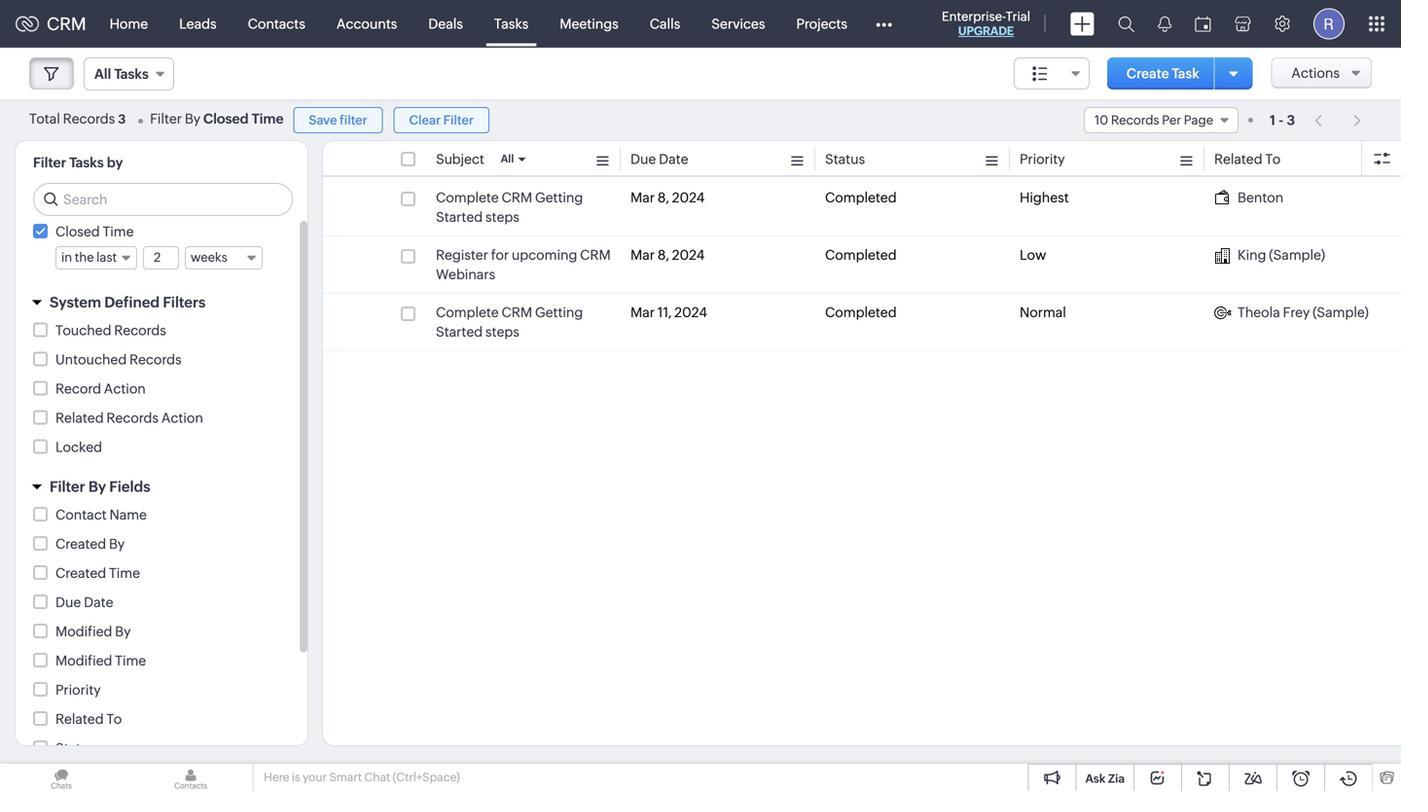 Task type: locate. For each thing, give the bounding box(es) containing it.
crm up for
[[502, 190, 532, 205]]

1 vertical spatial to
[[106, 711, 122, 727]]

2 steps from the top
[[485, 324, 519, 340]]

2 vertical spatial tasks
[[69, 155, 104, 170]]

locked
[[55, 439, 102, 455]]

profile element
[[1302, 0, 1356, 47]]

11,
[[658, 305, 672, 320]]

1 horizontal spatial all
[[501, 153, 514, 165]]

to
[[1265, 151, 1281, 167], [106, 711, 122, 727]]

priority down modified time
[[55, 682, 101, 698]]

crm down register for upcoming crm webinars
[[502, 305, 532, 320]]

crm
[[47, 14, 86, 34], [502, 190, 532, 205], [580, 247, 611, 263], [502, 305, 532, 320]]

1 vertical spatial completed
[[825, 247, 897, 263]]

None field
[[1014, 57, 1090, 90]]

started down webinars on the left of page
[[436, 324, 483, 340]]

projects link
[[781, 0, 863, 47]]

records for related
[[106, 410, 159, 426]]

complete down webinars on the left of page
[[436, 305, 499, 320]]

1 vertical spatial date
[[84, 595, 113, 610]]

3 right '-'
[[1287, 112, 1295, 128]]

related up chats image
[[55, 711, 104, 727]]

1 vertical spatial 8,
[[658, 247, 669, 263]]

(sample) right king
[[1269, 247, 1325, 263]]

zia
[[1108, 772, 1125, 785]]

in
[[61, 250, 72, 265]]

king
[[1238, 247, 1266, 263]]

1 created from the top
[[55, 536, 106, 552]]

2 getting from the top
[[535, 305, 583, 320]]

2 created from the top
[[55, 565, 106, 581]]

closed up the the at left
[[55, 224, 100, 239]]

1 vertical spatial getting
[[535, 305, 583, 320]]

2 complete from the top
[[436, 305, 499, 320]]

records down touched records
[[129, 352, 182, 367]]

1 mar 8, 2024 from the top
[[631, 190, 705, 205]]

steps up for
[[485, 209, 519, 225]]

1 vertical spatial complete crm getting started steps
[[436, 305, 583, 340]]

0 vertical spatial completed
[[825, 190, 897, 205]]

filter down all tasks field
[[150, 111, 182, 126]]

2 mar 8, 2024 from the top
[[631, 247, 705, 263]]

row group
[[323, 179, 1401, 351]]

by up search text field
[[185, 111, 201, 126]]

action up related records action
[[104, 381, 146, 397]]

steps
[[485, 209, 519, 225], [485, 324, 519, 340]]

record
[[55, 381, 101, 397]]

-
[[1279, 112, 1284, 128]]

1 started from the top
[[436, 209, 483, 225]]

2 vertical spatial 2024
[[674, 305, 707, 320]]

total
[[29, 111, 60, 126]]

tasks
[[494, 16, 529, 32], [114, 66, 149, 82], [69, 155, 104, 170]]

1 horizontal spatial date
[[659, 151, 688, 167]]

1 horizontal spatial priority
[[1020, 151, 1065, 167]]

complete
[[436, 190, 499, 205], [436, 305, 499, 320]]

system defined filters button
[[16, 285, 307, 320]]

0 horizontal spatial 3
[[118, 112, 126, 126]]

0 horizontal spatial closed
[[55, 224, 100, 239]]

crm link
[[16, 14, 86, 34]]

last
[[96, 250, 117, 265]]

records right 10 at right
[[1111, 113, 1159, 127]]

created for created time
[[55, 565, 106, 581]]

closed left the save
[[203, 111, 249, 126]]

1 complete crm getting started steps from the top
[[436, 190, 583, 225]]

tasks inside field
[[114, 66, 149, 82]]

system defined filters
[[50, 294, 206, 311]]

filter down total
[[33, 155, 66, 170]]

modified down modified by on the left bottom
[[55, 653, 112, 668]]

completed for highest
[[825, 190, 897, 205]]

2 complete crm getting started steps from the top
[[436, 305, 583, 340]]

getting up upcoming
[[535, 190, 583, 205]]

profile image
[[1314, 8, 1345, 39]]

1 vertical spatial mar 8, 2024
[[631, 247, 705, 263]]

records down record action
[[106, 410, 159, 426]]

1 vertical spatial complete
[[436, 305, 499, 320]]

modified for modified time
[[55, 653, 112, 668]]

closed time
[[55, 224, 134, 239]]

1 vertical spatial 2024
[[672, 247, 705, 263]]

3 up by
[[118, 112, 126, 126]]

row group containing complete crm getting started steps
[[323, 179, 1401, 351]]

0 vertical spatial closed
[[203, 111, 249, 126]]

2 complete crm getting started steps link from the top
[[436, 303, 611, 342]]

(sample)
[[1269, 247, 1325, 263], [1313, 305, 1369, 320]]

2 started from the top
[[436, 324, 483, 340]]

1 complete crm getting started steps link from the top
[[436, 188, 611, 227]]

0 vertical spatial related to
[[1214, 151, 1281, 167]]

all for all tasks
[[94, 66, 111, 82]]

steps down webinars on the left of page
[[485, 324, 519, 340]]

2024
[[672, 190, 705, 205], [672, 247, 705, 263], [674, 305, 707, 320]]

time down modified by on the left bottom
[[115, 653, 146, 668]]

time down created by
[[109, 565, 140, 581]]

crm right upcoming
[[580, 247, 611, 263]]

1 completed from the top
[[825, 190, 897, 205]]

by inside dropdown button
[[88, 478, 106, 495]]

0 vertical spatial status
[[825, 151, 865, 167]]

1 mar from the top
[[631, 190, 655, 205]]

1 horizontal spatial due
[[631, 151, 656, 167]]

0 vertical spatial mar 8, 2024
[[631, 190, 705, 205]]

filter by fields
[[50, 478, 150, 495]]

2024 for highest
[[672, 190, 705, 205]]

save filter button
[[293, 107, 383, 133]]

0 vertical spatial date
[[659, 151, 688, 167]]

filter tasks by
[[33, 155, 123, 170]]

page
[[1184, 113, 1213, 127]]

the
[[75, 250, 94, 265]]

all inside all tasks field
[[94, 66, 111, 82]]

0 vertical spatial mar
[[631, 190, 655, 205]]

record action
[[55, 381, 146, 397]]

8, for complete crm getting started steps
[[658, 190, 669, 205]]

mar for low
[[631, 247, 655, 263]]

getting
[[535, 190, 583, 205], [535, 305, 583, 320]]

created down created by
[[55, 565, 106, 581]]

meetings
[[560, 16, 619, 32]]

name
[[109, 507, 147, 523]]

records inside field
[[1111, 113, 1159, 127]]

modified by
[[55, 624, 131, 639]]

by down name
[[109, 536, 125, 552]]

1 vertical spatial all
[[501, 153, 514, 165]]

to down modified time
[[106, 711, 122, 727]]

1 horizontal spatial action
[[161, 410, 203, 426]]

related to
[[1214, 151, 1281, 167], [55, 711, 122, 727]]

size image
[[1032, 65, 1048, 83]]

1 modified from the top
[[55, 624, 112, 639]]

weeks
[[191, 250, 228, 265]]

action up filter by fields dropdown button
[[161, 410, 203, 426]]

0 vertical spatial due
[[631, 151, 656, 167]]

modified
[[55, 624, 112, 639], [55, 653, 112, 668]]

tasks right the "deals" link
[[494, 16, 529, 32]]

filter inside dropdown button
[[50, 478, 85, 495]]

time for created time
[[109, 565, 140, 581]]

by up contact name
[[88, 478, 106, 495]]

1 horizontal spatial to
[[1265, 151, 1281, 167]]

calls
[[650, 16, 680, 32]]

10 Records Per Page field
[[1084, 107, 1239, 133]]

0 horizontal spatial to
[[106, 711, 122, 727]]

0 horizontal spatial due
[[55, 595, 81, 610]]

1 vertical spatial steps
[[485, 324, 519, 340]]

2 8, from the top
[[658, 247, 669, 263]]

getting down upcoming
[[535, 305, 583, 320]]

filter
[[150, 111, 182, 126], [443, 113, 474, 127], [33, 155, 66, 170], [50, 478, 85, 495]]

upgrade
[[958, 24, 1014, 37]]

complete crm getting started steps
[[436, 190, 583, 225], [436, 305, 583, 340]]

2024 for normal
[[674, 305, 707, 320]]

1 steps from the top
[[485, 209, 519, 225]]

complete for mar 11, 2024
[[436, 305, 499, 320]]

accounts
[[337, 16, 397, 32]]

0 vertical spatial created
[[55, 536, 106, 552]]

1 vertical spatial related to
[[55, 711, 122, 727]]

8,
[[658, 190, 669, 205], [658, 247, 669, 263]]

ask
[[1085, 772, 1106, 785]]

create menu image
[[1070, 12, 1095, 36]]

2 vertical spatial related
[[55, 711, 104, 727]]

complete crm getting started steps link up upcoming
[[436, 188, 611, 227]]

1 vertical spatial complete crm getting started steps link
[[436, 303, 611, 342]]

complete crm getting started steps up for
[[436, 190, 583, 225]]

0 horizontal spatial due date
[[55, 595, 113, 610]]

date
[[659, 151, 688, 167], [84, 595, 113, 610]]

0 vertical spatial 8,
[[658, 190, 669, 205]]

1 horizontal spatial 3
[[1287, 112, 1295, 128]]

crm inside register for upcoming crm webinars
[[580, 247, 611, 263]]

modified up modified time
[[55, 624, 112, 639]]

meetings link
[[544, 0, 634, 47]]

create
[[1127, 66, 1169, 81]]

filter up contact
[[50, 478, 85, 495]]

weeks field
[[185, 246, 263, 270]]

to down the 1 at the right top
[[1265, 151, 1281, 167]]

leads link
[[164, 0, 232, 47]]

records for 10
[[1111, 113, 1159, 127]]

due
[[631, 151, 656, 167], [55, 595, 81, 610]]

2 horizontal spatial tasks
[[494, 16, 529, 32]]

contact name
[[55, 507, 147, 523]]

1 vertical spatial tasks
[[114, 66, 149, 82]]

steps for mar 11, 2024
[[485, 324, 519, 340]]

1 vertical spatial started
[[436, 324, 483, 340]]

related to up "benton" link
[[1214, 151, 1281, 167]]

complete crm getting started steps link for mar 8, 2024
[[436, 188, 611, 227]]

2 completed from the top
[[825, 247, 897, 263]]

1 complete from the top
[[436, 190, 499, 205]]

1 vertical spatial modified
[[55, 653, 112, 668]]

contacts link
[[232, 0, 321, 47]]

3 mar from the top
[[631, 305, 655, 320]]

webinars
[[436, 267, 495, 282]]

0 vertical spatial complete
[[436, 190, 499, 205]]

tasks left by
[[69, 155, 104, 170]]

0 vertical spatial due date
[[631, 151, 688, 167]]

1 vertical spatial status
[[55, 740, 95, 756]]

2 3 from the left
[[1287, 112, 1295, 128]]

complete down subject
[[436, 190, 499, 205]]

records for untouched
[[129, 352, 182, 367]]

3 completed from the top
[[825, 305, 897, 320]]

status
[[825, 151, 865, 167], [55, 740, 95, 756]]

0 horizontal spatial priority
[[55, 682, 101, 698]]

related to down modified time
[[55, 711, 122, 727]]

0 vertical spatial all
[[94, 66, 111, 82]]

complete crm getting started steps link down the register for upcoming crm webinars link
[[436, 303, 611, 342]]

contacts image
[[129, 764, 252, 791]]

1 horizontal spatial tasks
[[114, 66, 149, 82]]

0 horizontal spatial all
[[94, 66, 111, 82]]

filters
[[163, 294, 206, 311]]

0 vertical spatial started
[[436, 209, 483, 225]]

filter for filter by closed time
[[150, 111, 182, 126]]

0 vertical spatial getting
[[535, 190, 583, 205]]

1 vertical spatial created
[[55, 565, 106, 581]]

1 8, from the top
[[658, 190, 669, 205]]

created down contact
[[55, 536, 106, 552]]

0 vertical spatial complete crm getting started steps link
[[436, 188, 611, 227]]

create menu element
[[1059, 0, 1106, 47]]

3 inside the total records 3
[[118, 112, 126, 126]]

0 horizontal spatial tasks
[[69, 155, 104, 170]]

0 vertical spatial to
[[1265, 151, 1281, 167]]

None text field
[[144, 247, 178, 269]]

complete crm getting started steps down register for upcoming crm webinars
[[436, 305, 583, 340]]

related up the locked
[[55, 410, 104, 426]]

signals element
[[1146, 0, 1183, 48]]

1 getting from the top
[[535, 190, 583, 205]]

all right subject
[[501, 153, 514, 165]]

projects
[[796, 16, 848, 32]]

2 vertical spatial mar
[[631, 305, 655, 320]]

priority
[[1020, 151, 1065, 167], [55, 682, 101, 698]]

records for total
[[63, 111, 115, 126]]

1
[[1270, 112, 1276, 128]]

time up last at the left of page
[[103, 224, 134, 239]]

0 vertical spatial related
[[1214, 151, 1263, 167]]

create task
[[1127, 66, 1199, 81]]

all for all
[[501, 153, 514, 165]]

clear filter
[[409, 113, 474, 127]]

by up modified time
[[115, 624, 131, 639]]

related up "benton" link
[[1214, 151, 1263, 167]]

upcoming
[[512, 247, 577, 263]]

tasks down home "link"
[[114, 66, 149, 82]]

priority up highest
[[1020, 151, 1065, 167]]

(sample) right 'frey'
[[1313, 305, 1369, 320]]

0 vertical spatial steps
[[485, 209, 519, 225]]

started
[[436, 209, 483, 225], [436, 324, 483, 340]]

system
[[50, 294, 101, 311]]

all up the total records 3
[[94, 66, 111, 82]]

0 vertical spatial 2024
[[672, 190, 705, 205]]

0 vertical spatial action
[[104, 381, 146, 397]]

mar
[[631, 190, 655, 205], [631, 247, 655, 263], [631, 305, 655, 320]]

records right total
[[63, 111, 115, 126]]

by
[[107, 155, 123, 170]]

2 modified from the top
[[55, 653, 112, 668]]

0 vertical spatial modified
[[55, 624, 112, 639]]

records down defined
[[114, 323, 166, 338]]

1 horizontal spatial closed
[[203, 111, 249, 126]]

3
[[118, 112, 126, 126], [1287, 112, 1295, 128]]

touched records
[[55, 323, 166, 338]]

records
[[63, 111, 115, 126], [1111, 113, 1159, 127], [114, 323, 166, 338], [129, 352, 182, 367], [106, 410, 159, 426]]

1 3 from the left
[[118, 112, 126, 126]]

2 vertical spatial completed
[[825, 305, 897, 320]]

navigation
[[1305, 106, 1372, 134]]

2 mar from the top
[[631, 247, 655, 263]]

for
[[491, 247, 509, 263]]

per
[[1162, 113, 1181, 127]]

due date
[[631, 151, 688, 167], [55, 595, 113, 610]]

all
[[94, 66, 111, 82], [501, 153, 514, 165]]

by for created by
[[109, 536, 125, 552]]

time
[[252, 111, 284, 126], [103, 224, 134, 239], [109, 565, 140, 581], [115, 653, 146, 668]]

started up 'register'
[[436, 209, 483, 225]]

0 vertical spatial complete crm getting started steps
[[436, 190, 583, 225]]

untouched
[[55, 352, 127, 367]]

1 vertical spatial mar
[[631, 247, 655, 263]]

mar for normal
[[631, 305, 655, 320]]



Task type: vqa. For each thing, say whether or not it's contained in the screenshot.


Task type: describe. For each thing, give the bounding box(es) containing it.
modified time
[[55, 653, 146, 668]]

started for mar 8, 2024
[[436, 209, 483, 225]]

mar for highest
[[631, 190, 655, 205]]

create task button
[[1107, 57, 1219, 90]]

task
[[1172, 66, 1199, 81]]

created time
[[55, 565, 140, 581]]

getting for mar 11, 2024
[[535, 305, 583, 320]]

modified for modified by
[[55, 624, 112, 639]]

total records 3
[[29, 111, 126, 126]]

theola frey (sample) link
[[1214, 303, 1369, 322]]

benton
[[1238, 190, 1284, 205]]

1 vertical spatial due date
[[55, 595, 113, 610]]

steps for mar 8, 2024
[[485, 209, 519, 225]]

king (sample) link
[[1214, 245, 1325, 265]]

by for filter by fields
[[88, 478, 106, 495]]

benton link
[[1214, 188, 1284, 207]]

frey
[[1283, 305, 1310, 320]]

related records action
[[55, 410, 203, 426]]

1 horizontal spatial status
[[825, 151, 865, 167]]

theola frey (sample)
[[1238, 305, 1369, 320]]

Search text field
[[34, 184, 292, 215]]

logo image
[[16, 16, 39, 32]]

actions
[[1292, 65, 1340, 81]]

home
[[110, 16, 148, 32]]

clear
[[409, 113, 441, 127]]

1 horizontal spatial related to
[[1214, 151, 1281, 167]]

filter for filter tasks by
[[33, 155, 66, 170]]

by for filter by closed time
[[185, 111, 201, 126]]

here
[[264, 771, 289, 784]]

getting for mar 8, 2024
[[535, 190, 583, 205]]

Other Modules field
[[863, 8, 905, 39]]

0 vertical spatial (sample)
[[1269, 247, 1325, 263]]

All Tasks field
[[84, 57, 174, 90]]

fields
[[109, 478, 150, 495]]

leads
[[179, 16, 217, 32]]

here is your smart chat (ctrl+space)
[[264, 771, 460, 784]]

complete crm getting started steps link for mar 11, 2024
[[436, 303, 611, 342]]

mar 8, 2024 for complete crm getting started steps
[[631, 190, 705, 205]]

records for touched
[[114, 323, 166, 338]]

king (sample)
[[1238, 247, 1325, 263]]

10 records per page
[[1095, 113, 1213, 127]]

1 vertical spatial due
[[55, 595, 81, 610]]

deals
[[428, 16, 463, 32]]

2024 for low
[[672, 247, 705, 263]]

time for closed time
[[103, 224, 134, 239]]

created for created by
[[55, 536, 106, 552]]

enterprise-
[[942, 9, 1006, 24]]

complete crm getting started steps for mar 11, 2024
[[436, 305, 583, 340]]

1 vertical spatial action
[[161, 410, 203, 426]]

1 vertical spatial (sample)
[[1313, 305, 1369, 320]]

trial
[[1006, 9, 1030, 24]]

calendar image
[[1195, 16, 1211, 32]]

completed for normal
[[825, 305, 897, 320]]

highest
[[1020, 190, 1069, 205]]

search image
[[1118, 16, 1135, 32]]

1 vertical spatial closed
[[55, 224, 100, 239]]

time for modified time
[[115, 653, 146, 668]]

completed for low
[[825, 247, 897, 263]]

deals link
[[413, 0, 479, 47]]

0 horizontal spatial status
[[55, 740, 95, 756]]

0 horizontal spatial related to
[[55, 711, 122, 727]]

signals image
[[1158, 16, 1172, 32]]

filter
[[340, 113, 368, 127]]

ask zia
[[1085, 772, 1125, 785]]

(ctrl+space)
[[393, 771, 460, 784]]

0 vertical spatial tasks
[[494, 16, 529, 32]]

contact
[[55, 507, 107, 523]]

mar 8, 2024 for register for upcoming crm webinars
[[631, 247, 705, 263]]

defined
[[104, 294, 160, 311]]

all tasks
[[94, 66, 149, 82]]

register
[[436, 247, 488, 263]]

complete crm getting started steps for mar 8, 2024
[[436, 190, 583, 225]]

0 vertical spatial priority
[[1020, 151, 1065, 167]]

mar 11, 2024
[[631, 305, 707, 320]]

0 horizontal spatial action
[[104, 381, 146, 397]]

8, for register for upcoming crm webinars
[[658, 247, 669, 263]]

low
[[1020, 247, 1046, 263]]

0 horizontal spatial date
[[84, 595, 113, 610]]

search element
[[1106, 0, 1146, 48]]

register for upcoming crm webinars
[[436, 247, 611, 282]]

3 for total records 3
[[118, 112, 126, 126]]

1 - 3
[[1270, 112, 1295, 128]]

tasks for filter tasks by
[[69, 155, 104, 170]]

filter by closed time
[[150, 111, 284, 126]]

filter by fields button
[[16, 469, 307, 504]]

started for mar 11, 2024
[[436, 324, 483, 340]]

your
[[303, 771, 327, 784]]

tasks link
[[479, 0, 544, 47]]

created by
[[55, 536, 125, 552]]

by for modified by
[[115, 624, 131, 639]]

filter for filter by fields
[[50, 478, 85, 495]]

smart
[[329, 771, 362, 784]]

is
[[292, 771, 300, 784]]

accounts link
[[321, 0, 413, 47]]

1 horizontal spatial due date
[[631, 151, 688, 167]]

enterprise-trial upgrade
[[942, 9, 1030, 37]]

filter right clear
[[443, 113, 474, 127]]

services
[[712, 16, 765, 32]]

touched
[[55, 323, 111, 338]]

chats image
[[0, 764, 123, 791]]

in the last
[[61, 250, 117, 265]]

1 vertical spatial priority
[[55, 682, 101, 698]]

home link
[[94, 0, 164, 47]]

time left the save
[[252, 111, 284, 126]]

3 for 1 - 3
[[1287, 112, 1295, 128]]

save filter
[[309, 113, 368, 127]]

1 vertical spatial related
[[55, 410, 104, 426]]

normal
[[1020, 305, 1066, 320]]

subject
[[436, 151, 484, 167]]

services link
[[696, 0, 781, 47]]

complete for mar 8, 2024
[[436, 190, 499, 205]]

untouched records
[[55, 352, 182, 367]]

in the last field
[[55, 246, 137, 270]]

calls link
[[634, 0, 696, 47]]

10
[[1095, 113, 1108, 127]]

chat
[[364, 771, 390, 784]]

crm right logo
[[47, 14, 86, 34]]

contacts
[[248, 16, 305, 32]]

save
[[309, 113, 337, 127]]

theola
[[1238, 305, 1280, 320]]

tasks for all tasks
[[114, 66, 149, 82]]



